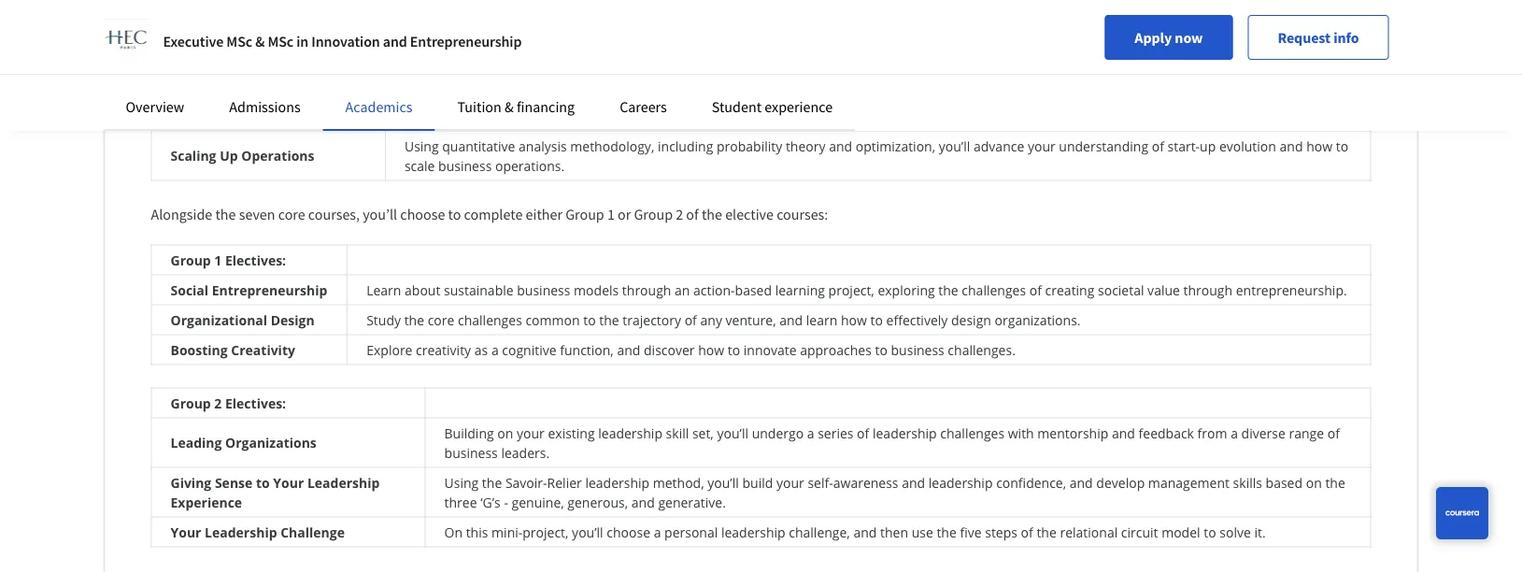 Task type: describe. For each thing, give the bounding box(es) containing it.
you'll down the generous,
[[572, 523, 604, 541]]

1 vertical spatial social
[[171, 281, 209, 299]]

range
[[1290, 424, 1325, 442]]

1 horizontal spatial &
[[505, 97, 514, 116]]

tuition
[[458, 97, 502, 116]]

1 vertical spatial challenges
[[458, 311, 522, 329]]

-
[[504, 493, 508, 511]]

this
[[466, 523, 488, 541]]

method,
[[653, 474, 704, 491]]

giving sense to your leadership experience
[[171, 474, 380, 511]]

organizational design
[[171, 311, 315, 329]]

how down any
[[698, 341, 725, 359]]

learning inside the combine hands-on technical learning about managing professional social accounts with a deeper understanding of how social media has changed marketing.
[[582, 88, 632, 105]]

your inside using quantitative analysis methodology, including probability theory and optimization, you'll advance your understanding of start-up evolution and how to scale business operations.
[[1028, 137, 1056, 155]]

savoir-
[[506, 474, 547, 491]]

0 horizontal spatial 2
[[214, 394, 222, 412]]

1 horizontal spatial entrepreneurship
[[410, 32, 522, 50]]

models
[[574, 281, 619, 299]]

your leadership challenge
[[171, 523, 345, 541]]

complete
[[464, 205, 523, 224]]

you'll right courses,
[[363, 205, 397, 224]]

academics link
[[346, 97, 413, 116]]

you'll inside the using the savoir-relier leadership method, you'll build your self-awareness and leadership confidence, and develop management skills based on the three 'g's - genuine, generous, and generative.
[[708, 474, 739, 491]]

1 msc from the left
[[227, 32, 252, 50]]

mini-
[[492, 523, 523, 541]]

management
[[1149, 474, 1230, 491]]

up
[[220, 147, 238, 165]]

electives: for group 1 electives:
[[225, 251, 286, 269]]

0 horizontal spatial core
[[278, 205, 305, 224]]

social inside marketing through social media
[[300, 88, 338, 105]]

tuition & financing
[[458, 97, 575, 116]]

challenges for using the savoir-relier leadership method, you'll build your self-awareness and leadership confidence, and develop management skills based on the three 'g's - genuine, generous, and generative.
[[941, 424, 1005, 442]]

the right use
[[937, 523, 957, 541]]

steps
[[985, 523, 1018, 541]]

1 horizontal spatial project,
[[829, 281, 875, 299]]

how down "learn about sustainable business models through an action-based learning project, exploring the challenges of creating societal value through entrepreneurship."
[[841, 311, 867, 329]]

five
[[960, 523, 982, 541]]

on inside the using the savoir-relier leadership method, you'll build your self-awareness and leadership confidence, and develop management skills based on the three 'g's - genuine, generous, and generative.
[[1307, 474, 1323, 491]]

model
[[1162, 523, 1201, 541]]

and down building on your existing leadership skill set, you'll undergo a series of leadership challenges with mentorship and feedback from a diverse range of business leaders.
[[902, 474, 926, 491]]

situations.
[[974, 58, 1037, 75]]

design thinking
[[171, 58, 275, 75]]

using for using the savoir-relier leadership method, you'll build your self-awareness and leadership confidence, and develop management skills based on the three 'g's - genuine, generous, and generative.
[[445, 474, 479, 491]]

request info button
[[1248, 15, 1390, 60]]

insights
[[725, 58, 772, 75]]

multiple
[[876, 28, 926, 46]]

the right study
[[404, 311, 424, 329]]

on inside building on your existing leadership skill set, you'll undergo a series of leadership challenges with mentorship and feedback from a diverse range of business leaders.
[[498, 424, 514, 442]]

operations
[[241, 147, 315, 165]]

you'll inside building on your existing leadership skill set, you'll undergo a series of leadership challenges with mentorship and feedback from a diverse range of business leaders.
[[717, 424, 749, 442]]

1 horizontal spatial choose
[[607, 523, 651, 541]]

using for using quantitative analysis methodology, including probability theory and optimization, you'll advance your understanding of start-up evolution and how to scale business operations.
[[405, 137, 439, 155]]

explore creativity as a cognitive function, and discover how to innovate approaches to business challenges.
[[367, 341, 1016, 359]]

leadership up the using the savoir-relier leadership method, you'll build your self-awareness and leadership confidence, and develop management skills based on the three 'g's - genuine, generous, and generative.
[[873, 424, 937, 442]]

circuit
[[1122, 523, 1159, 541]]

boosting
[[171, 341, 228, 359]]

business inside using quantitative analysis methodology, including probability theory and optimization, you'll advance your understanding of start-up evolution and how to scale business operations.
[[439, 157, 492, 175]]

seven
[[239, 205, 275, 224]]

and down 'method,'
[[632, 493, 655, 511]]

a left personal
[[654, 523, 661, 541]]

then
[[881, 523, 909, 541]]

and right innovation
[[383, 32, 407, 50]]

0 vertical spatial design
[[171, 58, 215, 75]]

group right or
[[634, 205, 673, 224]]

about inside the combine hands-on technical learning about managing professional social accounts with a deeper understanding of how social media has changed marketing.
[[635, 88, 671, 105]]

awareness
[[834, 474, 899, 491]]

alongside
[[151, 205, 212, 224]]

group 1 electives:
[[171, 251, 286, 269]]

disciplines.
[[1020, 28, 1087, 46]]

apply
[[1135, 28, 1172, 47]]

in
[[297, 32, 309, 50]]

0 vertical spatial 2
[[676, 205, 684, 224]]

0 vertical spatial choose
[[400, 205, 445, 224]]

innovation
[[312, 32, 380, 50]]

has
[[1217, 88, 1239, 105]]

on
[[445, 523, 463, 541]]

of inside the combine hands-on technical learning about managing professional social accounts with a deeper understanding of how social media has changed marketing.
[[1093, 88, 1105, 105]]

and right evolution
[[1280, 137, 1304, 155]]

process,
[[746, 28, 797, 46]]

development
[[259, 28, 346, 46]]

any
[[701, 311, 723, 329]]

evolution
[[1220, 137, 1277, 155]]

develop
[[1097, 474, 1145, 491]]

admissions
[[229, 97, 301, 116]]

hands-
[[463, 88, 505, 105]]

1 vertical spatial about
[[405, 281, 441, 299]]

comprehensive
[[416, 28, 510, 46]]

value
[[1148, 281, 1181, 299]]

study
[[367, 311, 401, 329]]

mentorship
[[1038, 424, 1109, 442]]

and right theory
[[829, 137, 853, 155]]

leadership up five
[[929, 474, 993, 491]]

action-
[[694, 281, 735, 299]]

development
[[662, 28, 743, 46]]

1 vertical spatial project,
[[523, 523, 569, 541]]

product
[[611, 28, 659, 46]]

an
[[675, 281, 690, 299]]

with inside the combine hands-on technical learning about managing professional social accounts with a deeper understanding of how social media has changed marketing.
[[913, 88, 939, 105]]

on this mini-project, you'll choose a personal leadership challenge, and then use the five steps of the relational circuit model to solve it.
[[445, 523, 1266, 541]]

1 vertical spatial entrepreneurship
[[212, 281, 327, 299]]

info
[[1334, 28, 1360, 47]]

drawn
[[800, 28, 839, 46]]

social entrepreneurship
[[171, 281, 327, 299]]

2 msc from the left
[[268, 32, 294, 50]]

leaders.
[[501, 444, 550, 462]]

organizational
[[171, 311, 267, 329]]

optimization,
[[856, 137, 936, 155]]

to inside giving sense to your leadership experience
[[256, 474, 270, 491]]

a right as
[[492, 341, 499, 359]]

marketing.
[[405, 107, 470, 125]]

solve
[[1220, 523, 1252, 541]]

the left product
[[587, 28, 607, 46]]

self-
[[808, 474, 834, 491]]

exploring
[[878, 281, 935, 299]]

creativity
[[416, 341, 471, 359]]

boosting creativity
[[171, 341, 295, 359]]

leadership down build
[[722, 523, 786, 541]]

electives: for group 2 electives:
[[225, 394, 286, 412]]

courses:
[[777, 205, 829, 224]]

1 through from the left
[[622, 281, 672, 299]]

elective
[[726, 205, 774, 224]]

1 vertical spatial approaches
[[800, 341, 872, 359]]

admissions link
[[229, 97, 301, 116]]

apply now
[[1135, 28, 1203, 47]]

experience
[[765, 97, 833, 116]]

how inside using quantitative analysis methodology, including probability theory and optimization, you'll advance your understanding of start-up evolution and how to scale business operations.
[[1307, 137, 1333, 155]]

challenges for study the core challenges common to the trajectory of any venture, and learn how to effectively design organizations.
[[962, 281, 1027, 299]]

use
[[912, 523, 934, 541]]

learn systematic approaches to uncovering creative insights and solutions for specific design situations.
[[405, 58, 1037, 75]]

1 social from the left
[[817, 88, 851, 105]]

business up common
[[517, 281, 571, 299]]

careers
[[620, 97, 667, 116]]

set,
[[693, 424, 714, 442]]

and down trajectory in the bottom of the page
[[617, 341, 641, 359]]

'g's
[[481, 493, 501, 511]]

your inside giving sense to your leadership experience
[[273, 474, 304, 491]]

leadership inside giving sense to your leadership experience
[[307, 474, 380, 491]]

professional
[[738, 88, 814, 105]]

overview
[[126, 97, 184, 116]]



Task type: locate. For each thing, give the bounding box(es) containing it.
technical
[[524, 88, 579, 105]]

now
[[1175, 28, 1203, 47]]

0 horizontal spatial based
[[735, 281, 772, 299]]

understanding left start-
[[1059, 137, 1149, 155]]

design down executive
[[171, 58, 215, 75]]

sustainable
[[444, 281, 514, 299]]

electives:
[[225, 251, 286, 269], [225, 394, 286, 412]]

msc up thinking
[[227, 32, 252, 50]]

2 horizontal spatial your
[[1028, 137, 1056, 155]]

1 horizontal spatial using
[[445, 474, 479, 491]]

skills
[[1234, 474, 1263, 491]]

social
[[817, 88, 851, 105], [1138, 88, 1172, 105]]

organizations.
[[995, 311, 1081, 329]]

through
[[242, 88, 297, 105]]

and left then
[[854, 523, 877, 541]]

1 vertical spatial &
[[505, 97, 514, 116]]

1 electives: from the top
[[225, 251, 286, 269]]

2 social from the left
[[1138, 88, 1172, 105]]

1 vertical spatial learn
[[367, 281, 401, 299]]

business
[[439, 157, 492, 175], [517, 281, 571, 299], [891, 341, 945, 359], [445, 444, 498, 462]]

how right evolution
[[1307, 137, 1333, 155]]

feedback
[[1139, 424, 1195, 442]]

through right value
[[1184, 281, 1233, 299]]

group up leading
[[171, 394, 211, 412]]

social down solutions
[[817, 88, 851, 105]]

with up "confidence,"
[[1008, 424, 1035, 442]]

academics
[[346, 97, 413, 116]]

based right skills
[[1266, 474, 1303, 491]]

1 horizontal spatial core
[[428, 311, 455, 329]]

1 horizontal spatial social
[[1138, 88, 1172, 105]]

your
[[273, 474, 304, 491], [171, 523, 201, 541]]

combine
[[405, 88, 460, 105]]

to inside using quantitative analysis methodology, including probability theory and optimization, you'll advance your understanding of start-up evolution and how to scale business operations.
[[1336, 137, 1349, 155]]

1 horizontal spatial based
[[1266, 474, 1303, 491]]

leadership down experience
[[205, 523, 277, 541]]

msc left in
[[268, 32, 294, 50]]

understanding
[[1000, 88, 1089, 105], [1059, 137, 1149, 155]]

leading
[[171, 434, 222, 452]]

msc
[[227, 32, 252, 50], [268, 32, 294, 50]]

you'll left build
[[708, 474, 739, 491]]

1 horizontal spatial learn
[[405, 58, 440, 75]]

understanding down the situations.
[[1000, 88, 1089, 105]]

1 vertical spatial design
[[952, 311, 992, 329]]

request
[[1278, 28, 1331, 47]]

how left media on the top of the page
[[1108, 88, 1135, 105]]

for
[[861, 58, 879, 75]]

2 through from the left
[[1184, 281, 1233, 299]]

the left the relational
[[1037, 523, 1057, 541]]

0 vertical spatial with
[[913, 88, 939, 105]]

marketing
[[171, 88, 238, 105]]

0 vertical spatial approaches
[[511, 58, 583, 75]]

changed
[[1242, 88, 1294, 105]]

with
[[913, 88, 939, 105], [1008, 424, 1035, 442]]

relational
[[1060, 523, 1118, 541]]

2 up leading
[[214, 394, 222, 412]]

from
[[843, 28, 872, 46], [1198, 424, 1228, 442]]

societal
[[1098, 281, 1145, 299]]

student experience
[[712, 97, 833, 116]]

0 vertical spatial &
[[255, 32, 265, 50]]

entrepreneurship up organizational design
[[212, 281, 327, 299]]

specific
[[882, 58, 927, 75]]

leading organizations
[[171, 434, 317, 452]]

1 vertical spatial with
[[1008, 424, 1035, 442]]

using quantitative analysis methodology, including probability theory and optimization, you'll advance your understanding of start-up evolution and how to scale business operations.
[[405, 137, 1349, 175]]

a comprehensive overview of the product development process, drawn from multiple industries and disciplines.
[[405, 28, 1087, 46]]

probability
[[717, 137, 783, 155]]

0 horizontal spatial design
[[171, 58, 215, 75]]

2 vertical spatial challenges
[[941, 424, 1005, 442]]

0 vertical spatial based
[[735, 281, 772, 299]]

approaches up technical
[[511, 58, 583, 75]]

and left learn
[[780, 311, 803, 329]]

entrepreneurship up the 'systematic'
[[410, 32, 522, 50]]

innovate
[[744, 341, 797, 359]]

from right feedback
[[1198, 424, 1228, 442]]

from inside building on your existing leadership skill set, you'll undergo a series of leadership challenges with mentorship and feedback from a diverse range of business leaders.
[[1198, 424, 1228, 442]]

industries
[[929, 28, 990, 46]]

0 horizontal spatial using
[[405, 137, 439, 155]]

0 horizontal spatial 1
[[214, 251, 222, 269]]

1 vertical spatial core
[[428, 311, 455, 329]]

0 horizontal spatial your
[[517, 424, 545, 442]]

creative
[[673, 58, 721, 75]]

understanding inside using quantitative analysis methodology, including probability theory and optimization, you'll advance your understanding of start-up evolution and how to scale business operations.
[[1059, 137, 1149, 155]]

1 horizontal spatial design
[[271, 311, 315, 329]]

a inside the combine hands-on technical learning about managing professional social accounts with a deeper understanding of how social media has changed marketing.
[[942, 88, 950, 105]]

you'll right set,
[[717, 424, 749, 442]]

project,
[[829, 281, 875, 299], [523, 523, 569, 541]]

challenge
[[281, 523, 345, 541]]

1 horizontal spatial msc
[[268, 32, 294, 50]]

0 horizontal spatial social
[[171, 281, 209, 299]]

creating
[[1046, 281, 1095, 299]]

diverse
[[1242, 424, 1286, 442]]

learn up study
[[367, 281, 401, 299]]

new
[[171, 28, 200, 46]]

0 horizontal spatial with
[[913, 88, 939, 105]]

electives: up leading organizations
[[225, 394, 286, 412]]

a left series
[[807, 424, 815, 442]]

choose down the generous,
[[607, 523, 651, 541]]

1 horizontal spatial through
[[1184, 281, 1233, 299]]

1 horizontal spatial your
[[777, 474, 805, 491]]

learn
[[807, 311, 838, 329]]

1
[[608, 205, 615, 224], [214, 251, 222, 269]]

using inside the using the savoir-relier leadership method, you'll build your self-awareness and leadership confidence, and develop management skills based on the three 'g's - genuine, generous, and generative.
[[445, 474, 479, 491]]

up
[[1200, 137, 1216, 155]]

using up three
[[445, 474, 479, 491]]

study the core challenges common to the trajectory of any venture, and learn how to effectively design organizations.
[[367, 311, 1081, 329]]

0 horizontal spatial about
[[405, 281, 441, 299]]

1 vertical spatial learning
[[776, 281, 825, 299]]

0 vertical spatial 1
[[608, 205, 615, 224]]

leadership left 'skill'
[[599, 424, 663, 442]]

approaches
[[511, 58, 583, 75], [800, 341, 872, 359]]

organizations
[[225, 434, 317, 452]]

electives: up social entrepreneurship
[[225, 251, 286, 269]]

creativity
[[231, 341, 295, 359]]

a left deeper
[[942, 88, 950, 105]]

as
[[475, 341, 488, 359]]

0 vertical spatial challenges
[[962, 281, 1027, 299]]

0 vertical spatial on
[[505, 88, 521, 105]]

solutions
[[802, 58, 857, 75]]

with down the specific
[[913, 88, 939, 105]]

genuine,
[[512, 493, 564, 511]]

business down effectively
[[891, 341, 945, 359]]

existing
[[548, 424, 595, 442]]

hec paris logo image
[[103, 19, 148, 64]]

careers link
[[620, 97, 667, 116]]

social up organizational
[[171, 281, 209, 299]]

function,
[[560, 341, 614, 359]]

0 vertical spatial understanding
[[1000, 88, 1089, 105]]

1 vertical spatial from
[[1198, 424, 1228, 442]]

financing
[[517, 97, 575, 116]]

0 horizontal spatial your
[[171, 523, 201, 541]]

1 vertical spatial choose
[[607, 523, 651, 541]]

1 horizontal spatial leadership
[[307, 474, 380, 491]]

trajectory
[[623, 311, 682, 329]]

0 vertical spatial learn
[[405, 58, 440, 75]]

the left elective on the top of page
[[702, 205, 723, 224]]

0 horizontal spatial from
[[843, 28, 872, 46]]

thinking
[[218, 58, 275, 75]]

the left seven at the left top of the page
[[215, 205, 236, 224]]

1 vertical spatial 1
[[214, 251, 222, 269]]

on down range
[[1307, 474, 1323, 491]]

& right tuition
[[505, 97, 514, 116]]

on right tuition
[[505, 88, 521, 105]]

social left media on the top of the page
[[1138, 88, 1172, 105]]

on inside the combine hands-on technical learning about managing professional social accounts with a deeper understanding of how social media has changed marketing.
[[505, 88, 521, 105]]

courses,
[[308, 205, 360, 224]]

2 right or
[[676, 205, 684, 224]]

1 horizontal spatial about
[[635, 88, 671, 105]]

0 vertical spatial electives:
[[225, 251, 286, 269]]

group down alongside
[[171, 251, 211, 269]]

challenges up "confidence,"
[[941, 424, 1005, 442]]

you'll
[[939, 137, 971, 155], [363, 205, 397, 224], [717, 424, 749, 442], [708, 474, 739, 491], [572, 523, 604, 541]]

your inside building on your existing leadership skill set, you'll undergo a series of leadership challenges with mentorship and feedback from a diverse range of business leaders.
[[517, 424, 545, 442]]

0 horizontal spatial approaches
[[511, 58, 583, 75]]

challenges up as
[[458, 311, 522, 329]]

0 vertical spatial entrepreneurship
[[410, 32, 522, 50]]

your left the self-
[[777, 474, 805, 491]]

0 vertical spatial core
[[278, 205, 305, 224]]

using inside using quantitative analysis methodology, including probability theory and optimization, you'll advance your understanding of start-up evolution and how to scale business operations.
[[405, 137, 439, 155]]

0 horizontal spatial project,
[[523, 523, 569, 541]]

request info
[[1278, 28, 1360, 47]]

and left feedback
[[1112, 424, 1136, 442]]

a left diverse
[[1231, 424, 1239, 442]]

0 horizontal spatial learn
[[367, 281, 401, 299]]

the right skills
[[1326, 474, 1346, 491]]

1 horizontal spatial learning
[[776, 281, 825, 299]]

your down the organizations
[[273, 474, 304, 491]]

social right the through
[[300, 88, 338, 105]]

2 electives: from the top
[[225, 394, 286, 412]]

1 vertical spatial design
[[271, 311, 315, 329]]

approaches down learn
[[800, 341, 872, 359]]

about down uncovering at the top left
[[635, 88, 671, 105]]

0 horizontal spatial choose
[[400, 205, 445, 224]]

& up thinking
[[255, 32, 265, 50]]

your up leaders.
[[517, 424, 545, 442]]

1 left or
[[608, 205, 615, 224]]

about left 'sustainable'
[[405, 281, 441, 299]]

operations.
[[495, 157, 565, 175]]

learn for learn systematic approaches to uncovering creative insights and solutions for specific design situations.
[[405, 58, 440, 75]]

0 vertical spatial your
[[273, 474, 304, 491]]

and left develop
[[1070, 474, 1093, 491]]

relier
[[547, 474, 582, 491]]

&
[[255, 32, 265, 50], [505, 97, 514, 116]]

and inside building on your existing leadership skill set, you'll undergo a series of leadership challenges with mentorship and feedback from a diverse range of business leaders.
[[1112, 424, 1136, 442]]

1 up social entrepreneurship
[[214, 251, 222, 269]]

leadership up the generous,
[[586, 474, 650, 491]]

0 vertical spatial from
[[843, 28, 872, 46]]

0 vertical spatial using
[[405, 137, 439, 155]]

0 horizontal spatial learning
[[582, 88, 632, 105]]

based inside the using the savoir-relier leadership method, you'll build your self-awareness and leadership confidence, and develop management skills based on the three 'g's - genuine, generous, and generative.
[[1266, 474, 1303, 491]]

on
[[505, 88, 521, 105], [498, 424, 514, 442], [1307, 474, 1323, 491]]

1 vertical spatial your
[[171, 523, 201, 541]]

learning down uncovering at the top left
[[582, 88, 632, 105]]

0 vertical spatial about
[[635, 88, 671, 105]]

three
[[445, 493, 477, 511]]

the up the 'g's
[[482, 474, 502, 491]]

0 vertical spatial social
[[300, 88, 338, 105]]

student
[[712, 97, 762, 116]]

analysis
[[519, 137, 567, 155]]

0 vertical spatial your
[[1028, 137, 1056, 155]]

0 horizontal spatial leadership
[[205, 523, 277, 541]]

challenges up organizations.
[[962, 281, 1027, 299]]

choose down scale
[[400, 205, 445, 224]]

0 vertical spatial leadership
[[307, 474, 380, 491]]

business down building
[[445, 444, 498, 462]]

deeper
[[953, 88, 996, 105]]

0 vertical spatial learning
[[582, 88, 632, 105]]

1 horizontal spatial 2
[[676, 205, 684, 224]]

to
[[586, 58, 599, 75], [1336, 137, 1349, 155], [448, 205, 461, 224], [584, 311, 596, 329], [871, 311, 883, 329], [728, 341, 740, 359], [875, 341, 888, 359], [256, 474, 270, 491], [1204, 523, 1217, 541]]

0 horizontal spatial msc
[[227, 32, 252, 50]]

1 horizontal spatial your
[[273, 474, 304, 491]]

1 vertical spatial electives:
[[225, 394, 286, 412]]

project, down genuine,
[[523, 523, 569, 541]]

1 horizontal spatial 1
[[608, 205, 615, 224]]

through up trajectory in the bottom of the page
[[622, 281, 672, 299]]

learn for learn about sustainable business models through an action-based learning project, exploring the challenges of creating societal value through entrepreneurship.
[[367, 281, 401, 299]]

a
[[942, 88, 950, 105], [492, 341, 499, 359], [807, 424, 815, 442], [1231, 424, 1239, 442], [654, 523, 661, 541]]

the right the exploring
[[939, 281, 959, 299]]

discover
[[644, 341, 695, 359]]

challenges.
[[948, 341, 1016, 359]]

core up creativity
[[428, 311, 455, 329]]

0 vertical spatial project,
[[829, 281, 875, 299]]

challenges inside building on your existing leadership skill set, you'll undergo a series of leadership challenges with mentorship and feedback from a diverse range of business leaders.
[[941, 424, 1005, 442]]

0 vertical spatial design
[[930, 58, 971, 75]]

1 vertical spatial on
[[498, 424, 514, 442]]

0 horizontal spatial through
[[622, 281, 672, 299]]

1 horizontal spatial from
[[1198, 424, 1228, 442]]

learning
[[582, 88, 632, 105], [776, 281, 825, 299]]

0 horizontal spatial &
[[255, 32, 265, 50]]

1 vertical spatial understanding
[[1059, 137, 1149, 155]]

your right the advance
[[1028, 137, 1056, 155]]

1 vertical spatial your
[[517, 424, 545, 442]]

on up leaders.
[[498, 424, 514, 442]]

business down quantitative
[[439, 157, 492, 175]]

common
[[526, 311, 580, 329]]

it.
[[1255, 523, 1266, 541]]

understanding inside the combine hands-on technical learning about managing professional social accounts with a deeper understanding of how social media has changed marketing.
[[1000, 88, 1089, 105]]

core right seven at the left top of the page
[[278, 205, 305, 224]]

business inside building on your existing leadership skill set, you'll undergo a series of leadership challenges with mentorship and feedback from a diverse range of business leaders.
[[445, 444, 498, 462]]

building on your existing leadership skill set, you'll undergo a series of leadership challenges with mentorship and feedback from a diverse range of business leaders.
[[445, 424, 1340, 462]]

0 horizontal spatial social
[[817, 88, 851, 105]]

1 horizontal spatial with
[[1008, 424, 1035, 442]]

undergo
[[752, 424, 804, 442]]

based up venture,
[[735, 281, 772, 299]]

2 vertical spatial your
[[777, 474, 805, 491]]

with inside building on your existing leadership skill set, you'll undergo a series of leadership challenges with mentorship and feedback from a diverse range of business leaders.
[[1008, 424, 1035, 442]]

the down models
[[600, 311, 620, 329]]

learn up combine
[[405, 58, 440, 75]]

2 vertical spatial on
[[1307, 474, 1323, 491]]

and up the situations.
[[993, 28, 1017, 46]]

learning up learn
[[776, 281, 825, 299]]

group left or
[[566, 205, 605, 224]]

1 vertical spatial using
[[445, 474, 479, 491]]

accounts
[[855, 88, 909, 105]]

1 horizontal spatial social
[[300, 88, 338, 105]]

confidence,
[[997, 474, 1067, 491]]

using the savoir-relier leadership method, you'll build your self-awareness and leadership confidence, and develop management skills based on the three 'g's - genuine, generous, and generative.
[[445, 474, 1346, 511]]

design up creativity
[[271, 311, 315, 329]]

leadership up challenge
[[307, 474, 380, 491]]

and up professional
[[775, 58, 798, 75]]

your inside the using the savoir-relier leadership method, you'll build your self-awareness and leadership confidence, and develop management skills based on the three 'g's - genuine, generous, and generative.
[[777, 474, 805, 491]]

either
[[526, 205, 563, 224]]

1 vertical spatial leadership
[[205, 523, 277, 541]]

alongside the seven core courses, you'll choose to complete either group 1 or group 2 of the elective courses:
[[151, 205, 829, 224]]

1 vertical spatial 2
[[214, 394, 222, 412]]

1 horizontal spatial approaches
[[800, 341, 872, 359]]

start-
[[1168, 137, 1200, 155]]

project, up learn
[[829, 281, 875, 299]]

experience
[[171, 493, 242, 511]]

you'll inside using quantitative analysis methodology, including probability theory and optimization, you'll advance your understanding of start-up evolution and how to scale business operations.
[[939, 137, 971, 155]]

0 horizontal spatial entrepreneurship
[[212, 281, 327, 299]]

you'll left the advance
[[939, 137, 971, 155]]

1 vertical spatial based
[[1266, 474, 1303, 491]]

how inside the combine hands-on technical learning about managing professional social accounts with a deeper understanding of how social media has changed marketing.
[[1108, 88, 1135, 105]]

of inside using quantitative analysis methodology, including probability theory and optimization, you'll advance your understanding of start-up evolution and how to scale business operations.
[[1152, 137, 1165, 155]]



Task type: vqa. For each thing, say whether or not it's contained in the screenshot.
1 button
no



